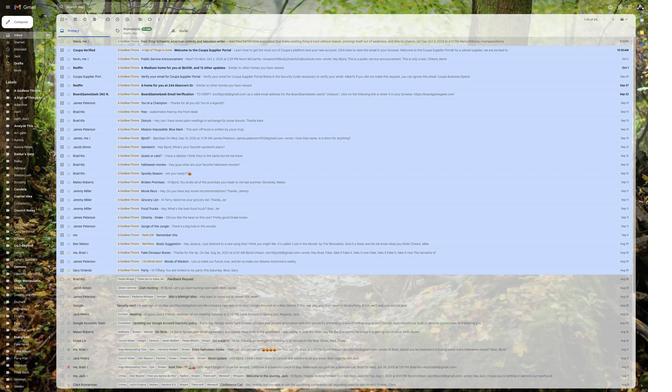 Task type: describe. For each thing, give the bounding box(es) containing it.
1 horizontal spatial do
[[167, 189, 171, 193]]

support image
[[609, 4, 614, 10]]

new left "account."
[[319, 48, 325, 52]]

a inside a godless throne bjord? - bjørdsøn on wed, sep 13, 2023 at 11:39 am james peterson <james.peterson1902@gmail.com> wrote: i love that name. is it short for anything?
[[118, 137, 120, 140]]

a godless throne boardgamegeek email verification - to verify 'sicritbjordd@gmail.com' as a valid email address for the boardgamegeek userid "umlauts", click on the following link or enter it in your browser. https://boardgamegeek.com/
[[118, 92, 455, 96]]

1 horizontal spatial browser.
[[402, 92, 414, 96]]

0 vertical spatial but
[[221, 154, 225, 158]]

coupa up "test."
[[423, 48, 432, 52]]

d&d inside labels navigation
[[14, 244, 21, 248]]

compose
[[14, 20, 28, 24]]

enchanted for enchanted updating our google account inactivity policy - every day google works hard to keep you and your private information safe and secure by preventing unauthorized access to your google account with our built-in security protections. and keeping you
[[118, 322, 131, 325]]

12 for are you ready??
[[627, 172, 629, 175]]

cozy radiance link
[[14, 230, 35, 234]]

radio edit
[[142, 233, 154, 237]]

- right sandwich
[[156, 145, 157, 149]]

<mariaaawilliams
[[481, 39, 505, 43]]

are
[[263, 383, 268, 387]]

d&d beyond for move
[[138, 357, 153, 360]]

0 horizontal spatial alert
[[14, 110, 21, 114]]

keep
[[245, 321, 252, 325]]

1 birds from the left
[[249, 330, 256, 334]]

pretty
[[213, 216, 222, 220]]

there down won't
[[203, 374, 210, 378]]

hey, for hey, do you have any movie recommendations? thanks, jeremy
[[160, 189, 166, 193]]

move to image
[[138, 17, 143, 22]]

thanks for 26,
[[174, 251, 184, 255]]

manipulating for aunt
[[125, 366, 140, 369]]

the down "comedy"
[[193, 48, 198, 52]]

you up the 'sicritbjordd@gmail.com' at the top left of the page
[[229, 83, 234, 87]]

1 horizontal spatial homes
[[251, 66, 260, 70]]

4 fake from the left
[[398, 251, 404, 255]]

google accounts team
[[73, 321, 105, 325]]

anything?
[[337, 136, 351, 140]]

to left dinner
[[231, 295, 234, 299]]

17 row from the top
[[56, 178, 633, 187]]

oct up "oct 1"
[[623, 57, 627, 61]]

2 boardgamegeek from the left
[[141, 92, 167, 96]]

a godless throne for me
[[118, 233, 139, 237]]

2 horizontal spatial if
[[362, 304, 364, 308]]

1 vertical spatial <sicritbjordd@gmail.com>
[[342, 348, 378, 352]]

0 horizontal spatial as
[[183, 330, 186, 334]]

petals blissful
[[183, 339, 199, 342]]

to down schwartz:
[[162, 48, 165, 52]]

beautiful
[[271, 365, 283, 369]]

written
[[215, 128, 224, 131]]

regarding
[[333, 383, 347, 387]]

archive image
[[73, 17, 78, 22]]

4 inside row
[[628, 233, 629, 237]]

coupa supplier port.
[[73, 75, 102, 79]]

set
[[247, 348, 251, 352]]

the right the below
[[276, 75, 280, 79]]

1 horizontal spatial the
[[414, 251, 419, 255]]

a inside a godless throne mission impossible: blue mark - this spin off book is written by yours truly.
[[118, 128, 120, 131]]

2 vertical spatial that
[[241, 242, 247, 246]]

6 brad klo from the top
[[73, 277, 85, 281]]

- right hunting
[[159, 286, 160, 290]]

1 horizontal spatial or
[[377, 92, 380, 96]]

boardgamegeek (no r.
[[73, 92, 109, 96]]

main menu image
[[5, 4, 11, 10]]

godless for a madison home for you at $600k, and 12 other updates
[[120, 66, 130, 69]]

labels image
[[148, 17, 152, 22]]

4 inside labels navigation
[[49, 89, 50, 92]]

james for a godless throne mission impossible: blue mark - this spin off book is written by yours truly.
[[73, 128, 82, 131]]

broke
[[186, 180, 194, 184]]

of inside labels navigation
[[24, 96, 27, 100]]

art-gate
[[14, 131, 26, 135]]

row containing coupa verified
[[56, 46, 633, 55]]

a inside the a godless throne broken promises - hi bjord, you broke all of the promises you made to me last summer. sincerely, mateo
[[118, 181, 120, 184]]

oct left '2,'
[[207, 57, 212, 61]]

0 horizontal spatial last
[[244, 180, 249, 184]]

the left front
[[178, 110, 182, 114]]

have right cannot
[[242, 330, 248, 334]]

sep for did you like the beat on this one? pretty good drake loosie
[[622, 216, 627, 219]]

ethereal
[[14, 328, 26, 332]]

sign inside row
[[145, 48, 150, 52]]

4 sep 12 from the top
[[622, 172, 629, 175]]

readings
[[192, 119, 204, 123]]

you left the think!
[[397, 242, 402, 246]]

3 sep 13 from the top
[[622, 119, 629, 122]]

2 13 from the top
[[627, 110, 629, 113]]

1 horizontal spatial words
[[165, 260, 173, 264]]

0 horizontal spatial words
[[148, 260, 155, 263]]

random
[[162, 383, 171, 386]]

1 horizontal spatial every
[[282, 39, 290, 43]]

jeremy miller for movie
[[73, 189, 92, 193]]

of right "50"
[[591, 18, 594, 21]]

a left facetime
[[336, 365, 338, 369]]

0 vertical spatial cheers,
[[428, 57, 439, 61]]

1 horizontal spatial that
[[276, 39, 282, 43]]

0 horizontal spatial <sicritbjordd@gmail.com>
[[265, 251, 301, 255]]

aurora link
[[14, 138, 23, 142]]

4 aug 28 from the top
[[621, 304, 629, 307]]

manipulating inside labels navigation
[[22, 279, 42, 283]]

r.
[[106, 92, 109, 96]]

1 horizontal spatial umlaut
[[332, 348, 341, 352]]

ocean for ocean
[[169, 357, 177, 360]]

california
[[251, 365, 264, 369]]

1 aug 11 from the top
[[622, 348, 629, 351]]

2 horizontal spatial that
[[303, 136, 309, 140]]

- right season
[[164, 172, 165, 176]]

0 horizontal spatial every
[[200, 321, 208, 325]]

a inside a godless throne public service announcement - nani? on mon, oct 2, 2023 at 2:39 pm kevin mccarthy <invasion0fdbody2natch3rs@outlook.com> wrote: hey bjord, this is a public service announcement. this is only a test. cheers, kevin
[[118, 57, 120, 61]]

won't
[[205, 365, 212, 369]]

at left 2:05
[[308, 348, 310, 352]]

in right 'lost
[[300, 242, 302, 246]]

2023 right 28,
[[388, 365, 395, 369]]

to left 'stay.'
[[292, 365, 295, 369]]

sep 13 for by
[[622, 128, 629, 131]]

1 vertical spatial alert
[[22, 117, 29, 121]]

to right 'hard'
[[242, 321, 244, 325]]

1 clark from the left
[[73, 383, 80, 387]]

dies
[[395, 39, 400, 43]]

harmony
[[158, 348, 169, 351]]

a godless throne inside labels navigation
[[14, 89, 41, 93]]

look
[[303, 330, 309, 334]]

brad klo for spooky
[[73, 172, 85, 176]]

things inside row
[[154, 48, 161, 52]]

20 row from the top
[[56, 204, 633, 213]]

you right help on the right of the page
[[385, 304, 390, 308]]

mccarthy
[[248, 57, 261, 61]]

public
[[360, 57, 369, 61]]

1 horizontal spatial what
[[389, 242, 396, 246]]

0 horizontal spatial maria
[[73, 39, 81, 43]]

0 horizontal spatial the
[[323, 242, 329, 246]]

0 horizontal spatial know
[[235, 154, 243, 158]]

1 drake from the left
[[155, 216, 163, 220]]

called
[[283, 242, 291, 246]]

10 row from the top
[[56, 116, 633, 125]]

row containing clark runnerman
[[56, 381, 633, 389]]

1 vertical spatial viewed.
[[242, 83, 253, 87]]

move
[[265, 357, 272, 360]]

34 row from the top
[[56, 328, 633, 336]]

the right look
[[309, 330, 314, 334]]

21 for council notes
[[48, 209, 50, 212]]

23 row from the top
[[56, 231, 633, 240]]

bjord right 6:00
[[246, 251, 254, 255]]

glimmer inside labels navigation
[[14, 378, 26, 382]]

1 now from the left
[[363, 251, 369, 255]]

trucks
[[149, 207, 158, 211]]

2 29 from the top
[[626, 242, 629, 246]]

comedy
[[185, 39, 196, 43]]

for right sales
[[356, 383, 360, 387]]

there down 🚘 image on the left
[[191, 383, 198, 386]]

2 eloise from the left
[[338, 339, 346, 343]]

1 vertical spatial meeting
[[273, 339, 285, 343]]

1 horizontal spatial forward
[[326, 374, 337, 378]]

0 vertical spatial all
[[186, 101, 189, 105]]

notes for eloise lin
[[128, 339, 135, 342]]

1 horizontal spatial secure
[[391, 304, 400, 308]]

1 fake from the left
[[334, 251, 340, 255]]

2 free from the left
[[167, 110, 173, 114]]

jacob up dinner
[[228, 286, 236, 290]]

enigma inside labels navigation
[[14, 314, 24, 318]]

aug 29 for words of wisdom - let us make our future now, and let us make our dreams tomorrow's reality.
[[621, 260, 629, 263]]

did
[[365, 75, 369, 79]]

food
[[141, 207, 148, 211]]

at left $600k,
[[178, 66, 181, 70]]

2 horizontal spatial account
[[393, 321, 405, 325]]

klo for spooky
[[80, 172, 85, 176]]

hi left terry,
[[161, 198, 164, 202]]

1 vertical spatial secure
[[312, 321, 321, 325]]

come inside labels navigation
[[43, 96, 52, 100]]

council notes for jack peters
[[118, 357, 135, 360]]

same
[[212, 154, 220, 158]]

2 horizontal spatial <sicritbjordd@gmail.com>
[[427, 374, 463, 378]]

a inside a godless throne halloween movies - hey guys what are your favorite halloween movies?
[[118, 163, 120, 166]]

1 horizontal spatial some
[[227, 119, 234, 123]]

bjord down room.
[[323, 348, 331, 352]]

me , brad 2 for extra halloween masks
[[73, 348, 88, 352]]

1 vertical spatial can
[[161, 119, 166, 123]]

promises
[[152, 180, 165, 184]]

1 horizontal spatial similar
[[229, 66, 238, 70]]

0 vertical spatial think
[[189, 154, 195, 158]]

godless for mission impossible: blue mark
[[120, 128, 130, 131]]

, for a godless throne fake dinosaur bones - thanks for the tip. on sat, aug 26, 2023 at 6:00 am bjord umlaut <sicritbjordd@gmail.com> wrote: hey brad, fake, fake it fake it, fake it now fake, fake it fake it, fake it now the narrative of
[[77, 251, 78, 255]]

tab list containing promotions
[[56, 25, 636, 37]]

4 28 from the top
[[627, 304, 629, 307]]

labels heading
[[6, 80, 47, 85]]

11 for did you like the beat on this one? pretty good drake loosie
[[627, 216, 629, 219]]

38 row from the top
[[56, 363, 633, 372]]

2 fake, from the left
[[370, 251, 377, 255]]

2 halloween from the left
[[214, 163, 228, 167]]

1 horizontal spatial kevin
[[239, 57, 247, 61]]

fake news link
[[14, 342, 29, 346]]

8 11 from the top
[[627, 357, 629, 360]]

11 for hi terry, send me your grocery list. thanks, jer
[[627, 198, 629, 201]]

guys,
[[148, 312, 155, 316]]

sep 11 for jer
[[622, 198, 629, 201]]

1 horizontal spatial all
[[195, 180, 198, 184]]

throne for a home for you at 244 abercorn dr
[[131, 84, 139, 87]]

a godless throne goats or cats? - i have a debate i think they're the same but let me know
[[118, 154, 243, 158]]

dogs manipulating time for extra halloween masks
[[118, 348, 147, 351]]

0 vertical spatial meeting
[[199, 312, 211, 316]]

216
[[594, 18, 598, 21]]

a godless throne you're a champion - thanks for all you do! you're a legend!!!
[[118, 101, 225, 105]]

come inside row
[[165, 48, 172, 52]]

well
[[521, 374, 526, 378]]

aug 29 for a godless throne fake dinosaur bones - thanks for the tip. on sat, aug 26, 2023 at 6:00 am bjord umlaut <sicritbjordd@gmail.com> wrote: hey brad, fake, fake it fake it, fake it now fake, fake it fake it, fake it now the narrative of
[[621, 251, 629, 254]]

21 row from the top
[[56, 213, 633, 222]]

in left 15
[[286, 339, 288, 343]]

godless for movie recs
[[120, 189, 130, 193]]

petals inside labels navigation
[[24, 145, 33, 149]]

0 horizontal spatial kevin
[[73, 57, 81, 61]]

1 vertical spatial wed,
[[370, 365, 377, 369]]

google right day at bottom left
[[214, 321, 225, 325]]

primary tab
[[56, 25, 112, 37]]

to inside labels navigation
[[39, 96, 42, 100]]

fake inside labels navigation
[[14, 342, 21, 346]]

thanks, down 1,
[[377, 383, 388, 387]]

jack,
[[480, 374, 487, 378]]

i right cats?
[[165, 154, 166, 158]]

1 vertical spatial brad,
[[392, 348, 400, 352]]

main content containing promotions
[[56, 14, 636, 392]]

1 vertical spatial know
[[381, 242, 388, 246]]

social tab
[[168, 25, 223, 37]]

30 row from the top
[[56, 292, 633, 301]]

29 row from the top
[[56, 284, 633, 292]]

1 us from the left
[[197, 260, 200, 264]]

council notes for eloise lin
[[118, 339, 135, 342]]

want
[[206, 295, 213, 299]]

your down "they're"
[[196, 163, 202, 167]]

14
[[48, 237, 50, 240]]

epic inside labels navigation
[[14, 321, 21, 325]]

2 for bjørdsøn on wed, sep 13, 2023 at 11:39 am james peterson <james.peterson1902@gmail.com> wrote: i love that name. is it short for anything?
[[89, 137, 90, 140]]

1 gary from the left
[[73, 268, 80, 272]]

a inside a godless throne sandwich - hey bjord, what's your favorite sandwich place?
[[118, 145, 120, 149]]

9 for aunt tina
[[628, 366, 629, 369]]

there are no soles, lef…
[[137, 277, 166, 281]]

mark as read image
[[106, 17, 110, 22]]

0 vertical spatial brad,
[[318, 251, 325, 255]]

0 horizontal spatial some
[[176, 119, 183, 123]]

notes inside labels navigation
[[26, 209, 35, 213]]

enigma inside row
[[138, 383, 146, 386]]

godless for bjord?
[[120, 137, 130, 140]]

gmail image
[[14, 3, 38, 11]]

to left my
[[187, 268, 190, 272]]

0 horizontal spatial tue,
[[370, 374, 376, 378]]

2 gary from the left
[[231, 268, 238, 272]]

petals for petals mirage
[[118, 277, 125, 281]]

your up the 'look' in the left bottom of the page
[[243, 304, 249, 308]]

0 vertical spatial enchanted
[[28, 272, 42, 276]]

dogs manipulating time inside labels navigation
[[14, 279, 50, 283]]

36 row from the top
[[56, 345, 633, 354]]

to up only
[[414, 48, 417, 52]]

elroy
[[149, 39, 156, 43]]

29 for a godless throne verify your email for coupa supplier portal - verify your email for coupa supplier portal below is the security code necessary to verify your email. 686676 if you did not make this request, you can ignore this email. coupa business spend
[[626, 75, 629, 78]]

cozy radiance
[[14, 230, 35, 234]]

, for a godless throne public service announcement - nani? on mon, oct 2, 2023 at 2:39 pm kevin mccarthy <invasion0fdbody2natch3rs@outlook.com> wrote: hey bjord, this is a public service announcement. this is only a test. cheers, kevin
[[81, 57, 81, 61]]

song
[[234, 242, 241, 246]]

11 for hey, do you have any movie recommendations? thanks, jeremy
[[627, 189, 629, 193]]

0 horizontal spatial account
[[163, 321, 175, 325]]

0 horizontal spatial security
[[117, 304, 129, 308]]

1 horizontal spatial jun
[[377, 365, 383, 369]]

out right itself
[[364, 39, 369, 43]]

your up with
[[401, 304, 407, 308]]

is right the below
[[273, 75, 275, 79]]

the left main
[[308, 339, 312, 343]]

9 row from the top
[[56, 107, 633, 116]]

a left public
[[358, 57, 359, 61]]

front back
[[14, 371, 29, 375]]

bjord right 8:01
[[408, 374, 416, 378]]

cozy dewdrop
[[14, 223, 34, 227]]

0 vertical spatial might
[[263, 242, 271, 246]]

the right join
[[291, 383, 296, 387]]

1 horizontal spatial tue,
[[422, 39, 428, 43]]

godless for halloween movies
[[120, 163, 130, 166]]

hi left tiffany,
[[152, 268, 155, 272]]

1 horizontal spatial if
[[356, 75, 358, 79]]

movies
[[156, 163, 166, 167]]

bjord, down "click"
[[339, 57, 347, 61]]

12 inside tab
[[143, 27, 145, 30]]

1,
[[383, 374, 385, 378]]

row containing google accounts team
[[56, 319, 633, 328]]

promotions, 12 new messages, tab
[[112, 25, 168, 37]]

enchant link
[[14, 300, 26, 304]]

2 verify from the left
[[204, 75, 212, 79]]

1 vertical spatial might
[[256, 357, 264, 360]]

25 row from the top
[[56, 248, 633, 257]]

sep 12 for place?
[[622, 145, 629, 149]]

12 for i have a debate i think they're the same but let me know
[[627, 154, 629, 157]]

hi right the promises
[[168, 180, 171, 184]]

1 vertical spatial thanks
[[246, 119, 256, 123]]

throne for sandwich
[[131, 145, 139, 149]]

werewolf for conference
[[207, 383, 218, 386]]

0 horizontal spatial do
[[167, 374, 170, 378]]

delight for delight link at the bottom left
[[14, 251, 24, 255]]

- right list
[[159, 198, 161, 202]]

to left join
[[282, 383, 284, 387]]

sep for hey guys what are your favorite halloween movies?
[[622, 163, 626, 166]]

search mail image
[[58, 3, 66, 11]]

0 horizontal spatial if
[[298, 304, 299, 308]]

wrote: down "account."
[[324, 57, 332, 61]]

1 vertical spatial but
[[364, 330, 369, 334]]

sep 12 for i
[[622, 154, 629, 157]]

council for jack peters
[[118, 357, 127, 360]]

roberts for no
[[83, 330, 94, 334]]

11:39
[[201, 136, 207, 140]]

1 vertical spatial home
[[144, 83, 153, 87]]

wrote: left jack,
[[464, 374, 473, 378]]

your down the any
[[187, 198, 193, 202]]

good
[[222, 216, 230, 220]]

21 for candela
[[48, 188, 50, 191]]

a inside a godless throne donuts - hey can i have some palm readings in exchange for some donuts. thanks kate
[[118, 119, 120, 122]]

aunt tina
[[169, 365, 182, 369]]

2 you're from the left
[[201, 101, 209, 105]]

i right debate
[[187, 154, 188, 158]]

on right bjørdsøn
[[166, 136, 171, 140]]

row containing coupa supplier port.
[[56, 72, 633, 81]]

a left debate
[[174, 154, 176, 158]]

more image
[[157, 17, 161, 22]]

the right like
[[183, 216, 188, 220]]

cats?
[[154, 154, 162, 158]]

glisten for glisten
[[14, 385, 24, 389]]

report spam image
[[83, 17, 87, 22]]

things inside labels navigation
[[28, 96, 38, 100]]

<james.peterson1902@gmail.com>
[[236, 136, 285, 140]]

woods!
[[206, 224, 216, 228]]

you right you,
[[319, 304, 324, 308]]

at left 6:00
[[230, 251, 233, 255]]

2 sign- from the left
[[229, 304, 236, 308]]

coupa left business
[[438, 75, 447, 79]]

a inside the a godless throne spooky season
[[118, 172, 120, 175]]

hi left the guys,
[[144, 312, 147, 316]]

2 mac from the left
[[280, 304, 286, 308]]

i right 🚘 image on the left
[[197, 365, 197, 369]]

gary orlando
[[73, 268, 92, 272]]

row containing boardgamegeek (no r.
[[56, 90, 633, 99]]

1 it, from the left
[[351, 251, 353, 255]]

for left 244
[[153, 83, 158, 87]]

miller for food
[[84, 207, 92, 211]]

your up getting on the bottom right of page
[[376, 321, 382, 325]]

1 verify from the left
[[141, 75, 149, 79]]

the left woods'
[[303, 242, 307, 246]]

37 row from the top
[[56, 354, 633, 363]]

too!
[[344, 374, 349, 378]]

- left all,
[[230, 339, 232, 343]]

8
[[628, 383, 629, 386]]

radiant for haven radiant
[[170, 339, 179, 342]]

a inside a godless throne gorge of the jungle - there's a big hole in the woods!
[[118, 225, 120, 228]]

mateo roberts for no
[[73, 330, 94, 334]]

3 🎃 image from the left
[[273, 348, 277, 352]]

an
[[253, 339, 256, 343]]

for right address
[[281, 92, 285, 96]]

3 13 from the top
[[627, 119, 629, 122]]

1 halloween from the left
[[141, 163, 155, 167]]

you,
[[312, 304, 318, 308]]

like
[[177, 216, 182, 220]]

godless for omerta - drake
[[120, 216, 130, 219]]

throne inside labels navigation
[[30, 89, 41, 93]]

2 aug 11 from the top
[[622, 357, 629, 360]]

hey down 'a godless throne free - watermelon free by the front desk!' at the left of the page
[[154, 119, 160, 123]]

1 fake, from the left
[[326, 251, 333, 255]]

<klobrad84@gmail.com>
[[423, 365, 457, 369]]

1 vertical spatial last
[[360, 383, 365, 387]]

let right listen
[[372, 242, 375, 246]]

25
[[47, 279, 50, 283]]

on right beat
[[195, 216, 199, 220]]

32 row from the top
[[56, 310, 633, 319]]

wrote: left love
[[285, 136, 294, 140]]

2 fake from the left
[[354, 251, 360, 255]]

244
[[169, 83, 174, 87]]

userid
[[316, 92, 325, 96]]

postulated
[[260, 39, 275, 43]]

sep for similar to other homes you have viewed. ‌ ‌ ‌ ‌ ‌ ‌ ‌ ‌ ‌ ‌ ‌ ‌ ‌ ‌ ‌ ‌ ‌ ‌ ‌ ‌ ‌ ‌ ‌ ‌ ‌ ‌ ‌ ‌ ‌ ‌ ‌ ‌ ‌ ‌ ‌ ‌ ‌ ‌ ‌ ‌ ‌ ‌ ‌ ‌ ‌ ‌ ‌ ‌ ‌ ‌ ‌ ‌ ‌ ‌ ‌ ‌ ‌ ‌ ‌ ‌ ‌ ‌ ‌ ‌ ‌ ‌ ‌ ‌ ‌ ‌ ‌ ‌ ‌ ‌ ‌ ‌ ‌ ‌ ‌ ‌ ‌
[[621, 84, 626, 87]]

you left give
[[318, 365, 323, 369]]

3 boardgamegeek from the left
[[292, 92, 316, 96]]

2 now from the left
[[408, 251, 413, 255]]

james for a godless throne you're a champion - thanks for all you do! you're a legend!!!
[[73, 101, 82, 105]]

1 horizontal spatial portal
[[222, 48, 231, 52]]

in left well
[[518, 374, 520, 378]]

brad klo for free
[[73, 110, 85, 114]]

1 free from the left
[[141, 110, 147, 114]]

throne for food trucks
[[131, 207, 139, 210]]

beyond inside labels navigation
[[22, 244, 33, 248]]

d&d beyond inside labels navigation
[[14, 244, 33, 248]]

19 row from the top
[[56, 196, 633, 204]]

1 vertical spatial think
[[250, 242, 256, 246]]

2 horizontal spatial kevin
[[440, 57, 447, 61]]

movie
[[191, 189, 199, 193]]

dogs inside labels navigation
[[14, 279, 22, 283]]

service
[[369, 57, 379, 61]]

jack up enchanted updating our google account inactivity policy - every day google works hard to keep you and your private information safe and secure by preventing unauthorized access to your google account with our built-in security protections. and keeping you
[[293, 312, 300, 316]]

1 mac from the left
[[163, 304, 169, 308]]

the up are
[[264, 374, 268, 378]]

brutality
[[14, 180, 26, 184]]

1 horizontal spatial home
[[158, 66, 166, 70]]

glimmer inside glisten glimmer clam hunting - hi bjord, let's go clam hunting next week! best, jacob
[[127, 286, 137, 290]]

lush
[[25, 173, 31, 177]]

you left like
[[172, 216, 177, 220]]

peterson for a godless throne omerta - drake - did you like the beat on this one? pretty good drake loosie
[[83, 216, 95, 220]]

2 sep 13 from the top
[[622, 110, 629, 113]]

13 row from the top
[[56, 143, 633, 152]]

godless for food trucks
[[120, 207, 130, 210]]

1 vertical spatial was
[[283, 330, 289, 334]]

1 horizontal spatial make
[[246, 260, 253, 264]]

1 horizontal spatial security
[[281, 75, 293, 79]]

sign inside labels navigation
[[17, 96, 24, 100]]

i up party at the bottom left of page
[[142, 260, 143, 263]]

3 inside 'me , brad 3'
[[87, 366, 88, 369]]

not
[[370, 75, 375, 79]]

aug 9 for aunt tina
[[622, 366, 629, 369]]

- right jungle
[[170, 224, 171, 228]]

peters for move
[[80, 357, 89, 360]]

loosie
[[239, 216, 248, 220]]

sep for there's a big hole in the woods!
[[622, 225, 627, 228]]

you're
[[497, 374, 506, 378]]

aurora for aurora link
[[14, 138, 23, 142]]

a inside a godless throne party - hi tiffany, you are invited to my party this saturday. best, gary
[[118, 269, 120, 272]]

this down here
[[348, 57, 354, 61]]

council notes link
[[14, 209, 35, 213]]

1 horizontal spatial was
[[306, 304, 312, 308]]

0 horizontal spatial forward
[[248, 312, 259, 316]]

0 horizontal spatial umlaut
[[254, 251, 264, 255]]

row containing ben nelson
[[56, 240, 633, 248]]

godless for free
[[120, 110, 130, 113]]

a sign of things to come inside row
[[142, 48, 172, 52]]

9 for welcome to the journey, jack
[[628, 374, 629, 378]]

throne for donuts
[[131, 119, 139, 122]]

wanted
[[294, 357, 304, 360]]

0 horizontal spatial portal
[[192, 75, 201, 79]]

in right enter
[[392, 92, 394, 96]]

sep for to verify 'sicritbjordd@gmail.com' as a valid email address for the boardgamegeek userid "umlauts", click on the following link or enter it in your browser. https://boardgamegeek.com/
[[621, 92, 626, 96]]

0 horizontal spatial browser.
[[388, 48, 400, 52]]

the left same
[[207, 154, 211, 158]]

stay.
[[296, 365, 302, 369]]

a left beautiful
[[268, 365, 270, 369]]

council for eloise lin
[[118, 339, 127, 342]]

soles,
[[153, 277, 160, 281]]

petals mirage
[[118, 277, 134, 281]]

a inside a godless throne you're a champion - thanks for all you do! you're a legend!!!
[[118, 101, 120, 105]]

18 row from the top
[[56, 187, 633, 196]]

26,
[[217, 251, 221, 255]]

0 horizontal spatial make
[[201, 260, 209, 264]]

beyond for move update - hey bjord, i think i might move to canada and wanted to let you know. best regards, eh? jack
[[144, 357, 153, 360]]

bjord, down 'stay.'
[[295, 374, 303, 378]]

2 horizontal spatial umlaut
[[416, 374, 426, 378]]

by right woods'
[[319, 242, 323, 246]]

1 boardgamegeek from the left
[[73, 92, 99, 96]]

1 aug 29 from the top
[[621, 242, 629, 246]]

godless for goats or cats?
[[120, 154, 130, 157]]

2 horizontal spatial make
[[375, 75, 383, 79]]

2 horizontal spatial portal
[[254, 75, 263, 79]]

, for a godless throne bjord? - bjørdsøn on wed, sep 13, 2023 at 11:39 am james peterson <james.peterson1902@gmail.com> wrote: i love that name. is it short for anything?
[[82, 136, 83, 140]]

0 vertical spatial can
[[408, 75, 413, 79]]

advanced search options image
[[204, 2, 213, 11]]

i left hope
[[488, 374, 489, 378]]

1 horizontal spatial account
[[261, 304, 272, 308]]

at left 2:39
[[224, 57, 227, 61]]

29 for words of wisdom - let us make our future now, and let us make our dreams tomorrow's reality.
[[626, 260, 629, 263]]

4:13
[[449, 39, 454, 43]]

toggle split pane mode image
[[621, 17, 625, 22]]

simon for throne
[[82, 145, 91, 149]]

hey down yes!!
[[230, 357, 235, 360]]

demons for jack peters
[[156, 357, 166, 360]]

1 vertical spatial am
[[241, 251, 245, 255]]

whispers
[[233, 374, 244, 378]]

make
[[303, 365, 311, 369]]

for down a godless throne a madison home for you at $600k, and 12 other updates - similar to other homes you have viewed. ‌ ‌ ‌ ‌ ‌ ‌ ‌ ‌ ‌ ‌ ‌ ‌ ‌ ‌ ‌ ‌ ‌ ‌ ‌ ‌ ‌ ‌ ‌ ‌ ‌ ‌ ‌ ‌ ‌ ‌ ‌ ‌ ‌ ‌ ‌ ‌ ‌ ‌ ‌ ‌ ‌ ‌ ‌ ‌ ‌ ‌ ‌ ‌ ‌ ‌ ‌ ‌ ‌ ‌ ‌ ‌ ‌ ‌ ‌ ‌ ‌ ‌ ‌ ‌ ‌ ‌ ‌ ‌ ‌ ‌ ‌ ‌ ‌ ‌ ‌ ‌ ‌ ‌ ‌ ‌ ‌
[[228, 75, 232, 79]]

bjord right masks?
[[499, 348, 507, 352]]

a inside a godless throne verify your email for coupa supplier portal - verify your email for coupa supplier portal below is the security code necessary to verify your email. 686676 if you did not make this request, you can ignore this email. coupa business spend
[[118, 75, 120, 78]]

goats
[[141, 154, 150, 158]]

roberts for a
[[83, 180, 94, 184]]

8 row from the top
[[56, 99, 633, 107]]

godless for party
[[120, 269, 130, 272]]

this right "device."
[[300, 304, 305, 308]]

26 row from the top
[[56, 257, 633, 266]]

the left woods!
[[201, 224, 205, 228]]

0 horizontal spatial cheers,
[[411, 242, 422, 246]]

american
[[171, 39, 184, 43]]

1 vertical spatial do
[[144, 260, 147, 263]]

aurora petals
[[14, 145, 33, 149]]

link
[[372, 92, 376, 96]]

your right verify
[[329, 75, 335, 79]]

4 row from the top
[[56, 63, 633, 72]]

it's
[[278, 242, 282, 246]]

1 horizontal spatial do
[[344, 304, 348, 308]]

3 fake from the left
[[378, 251, 384, 255]]

what's for hey,
[[168, 207, 178, 211]]

this inside labels navigation
[[27, 124, 33, 128]]



Task type: locate. For each thing, give the bounding box(es) containing it.
simon for clam
[[82, 286, 91, 290]]

to right want
[[214, 295, 217, 299]]

2 mateo roberts from the top
[[73, 330, 94, 334]]

built-
[[418, 321, 425, 325]]

1 horizontal spatial d&d
[[130, 374, 135, 378]]

on left thu,
[[278, 348, 282, 352]]

throne inside the a godless throne broken promises - hi bjord, you broke all of the promises you made to me last summer. sincerely, mateo
[[131, 181, 139, 184]]

throne inside 'a godless throne free - watermelon free by the front desk!'
[[131, 110, 139, 113]]

1 16 from the top
[[627, 330, 629, 334]]

1 horizontal spatial as
[[455, 48, 459, 52]]

0 vertical spatial sign
[[145, 48, 150, 52]]

secure right help on the right of the page
[[391, 304, 400, 308]]

stream down nadine
[[180, 383, 188, 386]]

4 11 from the top
[[627, 207, 629, 210]]

0 horizontal spatial you
[[166, 268, 171, 272]]

cozy for cozy link
[[14, 216, 21, 220]]

"umlauts",
[[326, 92, 341, 96]]

5 sep 13 from the top
[[622, 137, 629, 140]]

peters up 'me , brad 3'
[[80, 357, 89, 360]]

- right party at the bottom left of page
[[150, 268, 151, 272]]

0 horizontal spatial email.
[[336, 75, 344, 79]]

0 horizontal spatial jun
[[289, 348, 294, 352]]

2 james peterson from the top
[[73, 128, 95, 131]]

🛣 image
[[188, 366, 192, 369]]

2 horizontal spatial some
[[448, 348, 456, 352]]

enchant inside labels navigation
[[14, 300, 26, 304]]

harmony radiant
[[158, 348, 179, 351]]

getting
[[375, 330, 385, 334]]

throne inside a godless throne mission impossible: blue mark - this spin off book is written by yours truly.
[[131, 128, 139, 131]]

verify down the madison
[[141, 75, 149, 79]]

1 mateo roberts from the top
[[73, 180, 94, 184]]

on right click
[[349, 92, 352, 96]]

glisten inside glisten glimmer clam hunting - hi bjord, let's go clam hunting next week! best, jacob
[[118, 286, 126, 290]]

None checkbox
[[60, 17, 64, 22], [60, 39, 64, 44], [60, 48, 64, 52], [60, 57, 64, 61], [60, 66, 64, 70], [60, 83, 64, 88], [60, 101, 64, 105], [60, 110, 64, 114], [60, 127, 64, 132], [60, 136, 64, 140], [60, 145, 64, 149], [60, 154, 64, 158], [60, 180, 64, 185], [60, 242, 64, 246], [60, 259, 64, 264], [60, 277, 64, 281], [60, 286, 64, 290], [60, 295, 64, 299], [60, 303, 64, 308], [60, 312, 64, 317], [60, 321, 64, 325], [60, 356, 64, 361], [60, 365, 64, 370], [60, 17, 64, 22], [60, 39, 64, 44], [60, 48, 64, 52], [60, 57, 64, 61], [60, 66, 64, 70], [60, 83, 64, 88], [60, 101, 64, 105], [60, 110, 64, 114], [60, 127, 64, 132], [60, 136, 64, 140], [60, 145, 64, 149], [60, 154, 64, 158], [60, 180, 64, 185], [60, 242, 64, 246], [60, 259, 64, 264], [60, 277, 64, 281], [60, 286, 64, 290], [60, 295, 64, 299], [60, 303, 64, 308], [60, 312, 64, 317], [60, 321, 64, 325], [60, 356, 64, 361], [60, 365, 64, 370]]

redfin for a madison home for you at $600k, and 12 other updates
[[73, 66, 83, 70]]

godless for broken promises
[[120, 181, 130, 184]]

cozy up cozy dewdrop at the left
[[14, 216, 21, 220]]

2 vertical spatial umlaut
[[416, 374, 426, 378]]

on right tip.
[[200, 251, 204, 255]]

4 james peterson from the top
[[73, 224, 95, 228]]

godless for public service announcement
[[120, 57, 130, 61]]

james for milo's milehigh miso - hey want to come out to dinner this week?
[[73, 295, 82, 299]]

2 for thanks for the tip. on sat, aug 26, 2023 at 6:00 am bjord umlaut <sicritbjordd@gmail.com> wrote: hey brad, fake, fake it fake it, fake it now fake, fake it fake it, fake it now the narrative of
[[87, 251, 88, 254]]

sep for this spin off book is written by yours truly.
[[622, 128, 626, 131]]

godless inside a godless throne boardgamegeek email verification - to verify 'sicritbjordd@gmail.com' as a valid email address for the boardgamegeek userid "umlauts", click on the following link or enter it in your browser. https://boardgamegeek.com/
[[120, 92, 130, 96]]

main content
[[56, 14, 636, 392]]

0 horizontal spatial favorite
[[190, 145, 201, 149]]

0 vertical spatial notes
[[26, 209, 35, 213]]

1 row from the top
[[56, 37, 633, 46]]

new inside the promotions, 12 new messages, tab
[[146, 27, 151, 30]]

enchanted inside enchanted updating our google account inactivity policy - every day google works hard to keep you and your private information safe and secure by preventing unauthorized access to your google account with our built-in security protections. and keeping you
[[118, 322, 131, 325]]

godless inside a godless throne halloween movies - hey guys what are your favorite halloween movies?
[[120, 163, 130, 166]]

1 vertical spatial jer
[[215, 207, 220, 211]]

you right keep
[[253, 321, 258, 325]]

if right 686676
[[356, 75, 358, 79]]

jacob simon for clam
[[73, 286, 91, 290]]

to right excited
[[506, 48, 508, 52]]

2 jack peters from the top
[[73, 357, 89, 360]]

row containing james
[[56, 134, 633, 143]]

0 horizontal spatial am
[[208, 136, 213, 140]]

🎃 image down emergency
[[262, 348, 266, 352]]

dewdrop down demons link
[[14, 272, 27, 276]]

stream down updating
[[132, 330, 141, 334]]

to down a godless throne 'link'
[[39, 96, 42, 100]]

wander inside labels navigation
[[26, 293, 36, 297]]

fix-a-flat
[[14, 357, 28, 360]]

enchant for enchant meeting - hi guys, just a friendly reminder of our meeting tuesday at 2:00 pm. look forward to seeing you. regards, jack
[[118, 313, 128, 316]]

4 sep 11 from the top
[[622, 207, 629, 210]]

2 halloween from the left
[[465, 348, 479, 352]]

throne for fwd: elroy schwartz: american comedy and television writer.
[[131, 40, 139, 43]]

throne for public service announcement
[[131, 57, 139, 61]]

jean
[[229, 39, 235, 43]]

23
[[47, 322, 50, 325]]

1 sep 11 from the top
[[622, 181, 629, 184]]

public
[[141, 57, 150, 61]]

freedom
[[14, 364, 27, 368]]

wolf
[[211, 374, 216, 378], [199, 383, 204, 386]]

0 vertical spatial do
[[344, 304, 348, 308]]

hey left guys
[[169, 163, 174, 167]]

1 vertical spatial what's
[[168, 207, 178, 211]]

1 horizontal spatial 4
[[628, 233, 629, 237]]

1 9 from the top
[[628, 366, 629, 369]]

godless inside a godless throne you're a champion - thanks for all you do! you're a legend!!!
[[120, 101, 130, 105]]

brad, left would
[[392, 348, 400, 352]]

wrote: down woods'
[[302, 251, 311, 255]]

jack peters for enchant
[[73, 312, 89, 316]]

- right recs
[[158, 189, 159, 193]]

sep 11 for jeremy
[[622, 189, 629, 193]]

2 for yes!! can you set me up?
[[87, 348, 88, 351]]

1 vertical spatial demons
[[149, 339, 159, 342]]

20
[[626, 322, 629, 325]]

what's for bjord,
[[173, 145, 183, 149]]

0 horizontal spatial halloween
[[141, 163, 155, 167]]

3 29 from the top
[[626, 251, 629, 254]]

a godless throne free - watermelon free by the front desk!
[[118, 110, 198, 114]]

2 brad klo from the top
[[73, 119, 85, 123]]

sign- up the "2:00"
[[229, 304, 236, 308]]

add to tasks image
[[125, 17, 129, 22]]

(no
[[213, 339, 217, 343]]

a right just
[[163, 312, 165, 316]]

capital idea link
[[14, 194, 32, 198]]

fwd:
[[141, 39, 148, 43]]

throne for goats or cats?
[[131, 154, 139, 157]]

of right reminder
[[190, 312, 193, 316]]

time for aunt tina
[[141, 366, 147, 369]]

clark down me , jack 2
[[73, 383, 80, 387]]

2 horizontal spatial welcome
[[401, 48, 413, 52]]

a inside "a godless throne movie recs - hey, do you have any movie recommendations? thanks, jeremy"
[[118, 189, 120, 193]]

1 aug 9 from the top
[[622, 366, 629, 369]]

the left tip.
[[189, 251, 194, 255]]

throne for a madison home for you at $600k, and 12 other updates
[[131, 66, 139, 69]]

15 row from the top
[[56, 160, 633, 169]]

33 row from the top
[[56, 319, 633, 328]]

1 email. from the left
[[336, 75, 344, 79]]

a inside a godless throne goats or cats? - i have a debate i think they're the same but let me know
[[118, 154, 120, 157]]

40 row from the top
[[56, 381, 633, 389]]

sandwich
[[141, 145, 155, 149]]

5 row from the top
[[56, 72, 633, 81]]

a godless throne bjord? - bjørdsøn on wed, sep 13, 2023 at 11:39 am james peterson <james.peterson1902@gmail.com> wrote: i love that name. is it short for anything?
[[118, 136, 351, 140]]

- up a godless throne a home for you at 244 abercorn dr - similar to other homes you have viewed. ‌ ‌ ‌ ‌ ‌ ‌ ‌ ‌ ‌ ‌ ‌ ‌ ‌ ‌ ‌ ‌ ‌ ‌ ‌ ‌ ‌ ‌ ‌ ‌ ‌ ‌ ‌ ‌ ‌ ‌ ‌ ‌ ‌ ‌ ‌ ‌ ‌ ‌ ‌ ‌ ‌ ‌ ‌ ‌ ‌ ‌ ‌ ‌ ‌ ‌ ‌ ‌ ‌ ‌ ‌ ‌ ‌ ‌ ‌ ‌ ‌ ‌ ‌ ‌ ‌ ‌ ‌ ‌ ‌ ‌ ‌ ‌ ‌ ‌ ‌ ‌ ‌ ‌ ‌ ‌ ‌
[[201, 75, 203, 79]]

sep for watermelon free by the front desk!
[[622, 110, 626, 113]]

on up the you.
[[273, 304, 277, 308]]

broken
[[141, 180, 151, 184]]

newfound
[[539, 374, 553, 378]]

godless for donuts
[[120, 119, 130, 122]]

first
[[339, 330, 345, 334]]

dogs manipulating time up joyful
[[118, 366, 147, 369]]

<sicritbjordd@gmail.com> down <klobrad84@gmail.com>
[[427, 374, 463, 378]]

miller for grocery
[[84, 198, 92, 202]]

sep for hi terry, send me your grocery list. thanks, jer
[[622, 198, 627, 201]]

sep 11 for you
[[622, 181, 629, 184]]

throne inside a godless throne halloween movies - hey guys what are your favorite halloween movies?
[[131, 163, 139, 166]]

2 inside kevin , me 2
[[87, 57, 89, 61]]

godless inside labels navigation
[[17, 89, 29, 93]]

me , brad 2 for fake dinosaur bones
[[73, 251, 88, 255]]

older image
[[612, 17, 616, 22]]

coupa up 244
[[170, 75, 179, 79]]

3 down 14
[[49, 244, 50, 247]]

0 vertical spatial security
[[281, 75, 293, 79]]

to left too!
[[338, 374, 340, 378]]

join
[[285, 383, 290, 387]]

1 vertical spatial jeremy miller
[[73, 198, 92, 202]]

0 vertical spatial jun
[[289, 348, 294, 352]]

a godless throne for ben nelson
[[118, 242, 139, 246]]

5 11 from the top
[[627, 216, 629, 219]]

1 vertical spatial favorite
[[203, 163, 213, 167]]

1 horizontal spatial petals
[[118, 277, 125, 281]]

‌
[[286, 66, 286, 70], [286, 66, 286, 70], [287, 66, 287, 70], [288, 66, 288, 70], [289, 66, 289, 70], [290, 66, 290, 70], [290, 66, 290, 70], [291, 66, 291, 70], [292, 66, 292, 70], [293, 66, 293, 70], [293, 66, 293, 70], [294, 66, 294, 70], [295, 66, 295, 70], [296, 66, 296, 70], [297, 66, 297, 70], [297, 66, 297, 70], [298, 66, 298, 70], [299, 66, 299, 70], [300, 66, 300, 70], [301, 66, 301, 70], [301, 66, 301, 70], [302, 66, 302, 70], [303, 66, 303, 70], [304, 66, 304, 70], [305, 66, 305, 70], [305, 66, 305, 70], [306, 66, 306, 70], [307, 66, 307, 70], [308, 66, 308, 70], [308, 66, 308, 70], [309, 66, 309, 70], [310, 66, 310, 70], [311, 66, 311, 70], [312, 66, 312, 70], [312, 66, 312, 70], [313, 66, 313, 70], [314, 66, 314, 70], [315, 66, 315, 70], [316, 66, 316, 70], [316, 66, 316, 70], [317, 66, 317, 70], [318, 66, 318, 70], [319, 66, 319, 70], [320, 66, 320, 70], [320, 66, 320, 70], [321, 66, 321, 70], [322, 66, 322, 70], [323, 66, 323, 70], [323, 66, 323, 70], [324, 66, 324, 70], [325, 66, 325, 70], [326, 66, 326, 70], [327, 66, 327, 70], [327, 66, 327, 70], [328, 66, 328, 70], [329, 66, 329, 70], [330, 66, 330, 70], [331, 66, 331, 70], [331, 66, 331, 70], [332, 66, 332, 70], [333, 66, 333, 70], [334, 66, 334, 70], [334, 66, 334, 70], [335, 66, 335, 70], [336, 66, 336, 70], [337, 66, 337, 70], [338, 66, 338, 70], [338, 66, 338, 70], [339, 66, 339, 70], [340, 66, 340, 70], [341, 66, 341, 70], [342, 66, 342, 70], [342, 66, 342, 70], [343, 66, 343, 70], [344, 66, 344, 70], [345, 66, 345, 70], [346, 66, 346, 70], [346, 66, 346, 70], [347, 66, 347, 70], [348, 66, 348, 70], [349, 66, 349, 70], [253, 83, 253, 87], [254, 83, 254, 87], [255, 83, 255, 87], [256, 83, 256, 87], [257, 83, 257, 87], [257, 83, 257, 87], [258, 83, 258, 87], [259, 83, 259, 87], [260, 83, 260, 87], [260, 83, 260, 87], [261, 83, 261, 87], [262, 83, 262, 87], [263, 83, 263, 87], [264, 83, 264, 87], [264, 83, 264, 87], [265, 83, 265, 87], [266, 83, 266, 87], [267, 83, 267, 87], [268, 83, 268, 87], [268, 83, 268, 87], [269, 83, 269, 87], [270, 83, 270, 87], [271, 83, 271, 87], [272, 83, 272, 87], [272, 83, 272, 87], [273, 83, 273, 87], [274, 83, 274, 87], [275, 83, 275, 87], [275, 83, 275, 87], [276, 83, 276, 87], [277, 83, 277, 87], [278, 83, 278, 87], [279, 83, 279, 87], [279, 83, 279, 87], [280, 83, 280, 87], [281, 83, 281, 87], [282, 83, 282, 87], [283, 83, 283, 87], [283, 83, 283, 87], [284, 83, 284, 87], [285, 83, 285, 87], [286, 83, 286, 87], [287, 83, 287, 87], [287, 83, 287, 87], [288, 83, 288, 87], [289, 83, 289, 87], [290, 83, 290, 87], [290, 83, 290, 87], [291, 83, 291, 87], [292, 83, 292, 87], [293, 83, 293, 87], [294, 83, 294, 87], [294, 83, 294, 87], [295, 83, 295, 87], [296, 83, 296, 87], [297, 83, 297, 87], [298, 83, 298, 87], [298, 83, 298, 87], [299, 83, 299, 87], [300, 83, 300, 87], [301, 83, 301, 87], [302, 83, 302, 87], [302, 83, 302, 87], [303, 83, 303, 87], [304, 83, 304, 87], [305, 83, 305, 87], [305, 83, 305, 87], [306, 83, 306, 87], [307, 83, 307, 87], [308, 83, 308, 87], [309, 83, 309, 87], [309, 83, 309, 87], [310, 83, 310, 87], [311, 83, 311, 87], [312, 83, 312, 87], [313, 83, 313, 87], [313, 83, 313, 87], [314, 83, 314, 87], [315, 83, 315, 87], [316, 83, 316, 87], [317, 83, 317, 87]]

browser. down ignore
[[402, 92, 414, 96]]

throne inside "a godless throne movie recs - hey, do you have any movie recommendations? thanks, jeremy"
[[131, 189, 139, 193]]

seeing
[[264, 312, 273, 316]]

cozy for cozy radiance
[[14, 230, 21, 234]]

james peterson for a godless throne gorge of the jungle - there's a big hole in the woods!
[[73, 224, 95, 228]]

11 row from the top
[[56, 125, 633, 134]]

sent
[[14, 54, 20, 58]]

<sicritbjordd@gmail.com>
[[265, 251, 301, 255], [342, 348, 378, 352], [427, 374, 463, 378]]

wolf for conference
[[199, 383, 204, 386]]

12 row from the top
[[56, 134, 633, 143]]

1 horizontal spatial fake,
[[370, 251, 377, 255]]

throne inside a godless throne fwd: elroy schwartz: american comedy and television writer. - jean paul sartre once postulated that every existing thing is born without reason, prolongs itself out of weakness, and dies by chance. on tue, oct 3, 2023 at 4:13 pm maria williams <mariaaawilliams
[[131, 40, 139, 43]]

4 brad klo from the top
[[73, 163, 85, 167]]

1 vertical spatial enigma
[[138, 383, 146, 386]]

1 simon from the top
[[82, 145, 91, 149]]

- right champion on the left of page
[[168, 101, 170, 105]]

2 vertical spatial delight
[[138, 339, 146, 342]]

1 horizontal spatial eloise
[[338, 339, 346, 343]]

fix-a-flat link
[[14, 357, 28, 360]]

best
[[184, 207, 190, 211]]

sep 11 for woods!
[[622, 225, 629, 228]]

petals left mirage
[[118, 277, 125, 281]]

16 row from the top
[[56, 169, 633, 178]]

minutes
[[293, 339, 304, 343]]

5 29 from the top
[[626, 269, 629, 272]]

1 miller from the top
[[84, 189, 92, 193]]

godless for gorge of the jungle
[[120, 225, 130, 228]]

sep 13 for james
[[622, 137, 629, 140]]

email
[[168, 92, 176, 96]]

throne inside a godless throne gorge of the jungle - there's a big hole in the woods!
[[131, 225, 139, 228]]

1 vertical spatial all
[[195, 180, 198, 184]]

0 horizontal spatial us
[[197, 260, 200, 264]]

do up party at the bottom left of page
[[144, 260, 147, 263]]

throne inside a godless throne you're a champion - thanks for all you do! you're a legend!!!
[[131, 101, 139, 105]]

1 horizontal spatial come
[[165, 48, 172, 52]]

0 horizontal spatial 3
[[49, 244, 50, 247]]

2 peters from the top
[[80, 357, 89, 360]]

of left hand.
[[391, 330, 394, 334]]

a inside a godless throne fwd: elroy schwartz: american comedy and television writer. - jean paul sartre once postulated that every existing thing is born without reason, prolongs itself out of weakness, and dies by chance. on tue, oct 3, 2023 at 4:13 pm maria williams <mariaaawilliams
[[118, 40, 120, 43]]

nadine
[[180, 374, 188, 378]]

0 horizontal spatial come
[[43, 96, 52, 100]]

0 horizontal spatial d&d
[[14, 244, 21, 248]]

- down place
[[289, 374, 290, 378]]

jack down 'me , brad 3'
[[79, 374, 85, 378]]

settings image
[[618, 4, 624, 10]]

godless inside the a godless throne broken promises - hi bjord, you broke all of the promises you made to me last summer. sincerely, mateo
[[120, 181, 130, 184]]

stream up "also"
[[198, 357, 206, 360]]

donuts.
[[235, 119, 246, 123]]

godless inside a godless throne goats or cats? - i have a debate i think they're the same but let me know
[[120, 154, 130, 157]]

jeremy,
[[252, 383, 263, 387]]

1 vertical spatial cheers,
[[411, 242, 422, 246]]

0 horizontal spatial sign-
[[148, 304, 155, 308]]

0 vertical spatial thanks
[[170, 101, 180, 105]]

aug 29
[[621, 242, 629, 246], [621, 251, 629, 254], [621, 260, 629, 263], [621, 269, 629, 272]]

2 drake from the left
[[231, 216, 239, 220]]

freedom link
[[14, 364, 27, 368]]

godless inside a godless throne sandwich - hey bjord, what's your favorite sandwich place?
[[120, 145, 130, 149]]

in up pm.
[[236, 304, 239, 308]]

sep for verify your email for coupa supplier portal below is the security code necessary to verify your email. 686676 if you did not make this request, you can ignore this email. coupa business spend
[[621, 75, 626, 78]]

time for extra halloween masks
[[141, 348, 147, 351]]

1 horizontal spatial last
[[360, 383, 365, 387]]

throne for omerta - drake
[[131, 216, 139, 219]]

1 sign- from the left
[[148, 304, 155, 308]]

sep for i have a debate i think they're the same but let me know
[[622, 154, 626, 157]]

throne for mission impossible: blue mark
[[131, 128, 139, 131]]

james peterson for milo's milehigh miso - hey want to come out to dinner this week?
[[73, 295, 95, 299]]

a godless throne spooky season
[[118, 172, 163, 176]]

1 jacob simon from the top
[[73, 145, 91, 149]]

row containing google
[[56, 301, 633, 310]]

0 vertical spatial glimmer
[[127, 286, 137, 290]]

jack up google accounts team
[[73, 312, 80, 316]]

james peterson for a godless throne mission impossible: blue mark - this spin off book is written by yours truly.
[[73, 128, 95, 131]]

throne inside a godless throne donuts - hey can i have some palm readings in exchange for some donuts. thanks kate
[[131, 119, 139, 122]]

council notes inside labels navigation
[[14, 209, 35, 213]]

breeze lush
[[14, 173, 31, 177]]

1 vertical spatial 🎃 image
[[262, 348, 266, 352]]

throne inside a godless throne a madison home for you at $600k, and 12 other updates - similar to other homes you have viewed. ‌ ‌ ‌ ‌ ‌ ‌ ‌ ‌ ‌ ‌ ‌ ‌ ‌ ‌ ‌ ‌ ‌ ‌ ‌ ‌ ‌ ‌ ‌ ‌ ‌ ‌ ‌ ‌ ‌ ‌ ‌ ‌ ‌ ‌ ‌ ‌ ‌ ‌ ‌ ‌ ‌ ‌ ‌ ‌ ‌ ‌ ‌ ‌ ‌ ‌ ‌ ‌ ‌ ‌ ‌ ‌ ‌ ‌ ‌ ‌ ‌ ‌ ‌ ‌ ‌ ‌ ‌ ‌ ‌ ‌ ‌ ‌ ‌ ‌ ‌ ‌ ‌ ‌ ‌ ‌ ‌
[[131, 66, 139, 69]]

and left wanted at the bottom left
[[288, 357, 293, 360]]

anything.
[[349, 304, 362, 308]]

peterson for a godless throne mission impossible: blue mark - this spin off book is written by yours truly.
[[83, 128, 95, 131]]

a inside a godless throne a home for you at 244 abercorn dr - similar to other homes you have viewed. ‌ ‌ ‌ ‌ ‌ ‌ ‌ ‌ ‌ ‌ ‌ ‌ ‌ ‌ ‌ ‌ ‌ ‌ ‌ ‌ ‌ ‌ ‌ ‌ ‌ ‌ ‌ ‌ ‌ ‌ ‌ ‌ ‌ ‌ ‌ ‌ ‌ ‌ ‌ ‌ ‌ ‌ ‌ ‌ ‌ ‌ ‌ ‌ ‌ ‌ ‌ ‌ ‌ ‌ ‌ ‌ ‌ ‌ ‌ ‌ ‌ ‌ ‌ ‌ ‌ ‌ ‌ ‌ ‌ ‌ ‌ ‌ ‌ ‌ ‌ ‌ ‌ ‌ ‌ ‌ ‌
[[118, 84, 120, 87]]

demons
[[14, 265, 26, 269], [149, 339, 159, 342], [156, 357, 166, 360]]

throne inside a godless throne verify your email for coupa supplier portal - verify your email for coupa supplier portal below is the security code necessary to verify your email. 686676 if you did not make this request, you can ignore this email. coupa business spend
[[131, 75, 139, 78]]

new down labels icon
[[146, 27, 151, 30]]

delight down delight link at the bottom left
[[14, 258, 24, 262]]

a godless throne for coupa verified
[[118, 48, 139, 52]]

verify
[[202, 92, 211, 96]]

a godless throne movie recs - hey, do you have any movie recommendations? thanks, jeremy
[[118, 189, 249, 193]]

1 you're from the left
[[141, 101, 150, 105]]

there wolf
[[203, 374, 216, 378], [191, 383, 204, 386]]

2 roberts from the top
[[83, 330, 94, 334]]

2 vertical spatial time
[[141, 366, 147, 369]]

None checkbox
[[60, 74, 64, 79], [60, 92, 64, 96], [60, 118, 64, 123], [60, 163, 64, 167], [60, 171, 64, 176], [60, 189, 64, 193], [60, 198, 64, 202], [60, 207, 64, 211], [60, 215, 64, 220], [60, 224, 64, 229], [60, 233, 64, 237], [60, 251, 64, 255], [60, 268, 64, 273], [60, 330, 64, 334], [60, 339, 64, 343], [60, 347, 64, 352], [60, 374, 64, 378], [60, 383, 64, 387], [60, 74, 64, 79], [60, 92, 64, 96], [60, 118, 64, 123], [60, 163, 64, 167], [60, 171, 64, 176], [60, 189, 64, 193], [60, 198, 64, 202], [60, 207, 64, 211], [60, 215, 64, 220], [60, 224, 64, 229], [60, 233, 64, 237], [60, 251, 64, 255], [60, 268, 64, 273], [60, 330, 64, 334], [60, 339, 64, 343], [60, 347, 64, 352], [60, 374, 64, 378], [60, 383, 64, 387]]

make right the not
[[375, 75, 383, 79]]

throne inside a godless throne public service announcement - nani? on mon, oct 2, 2023 at 2:39 pm kevin mccarthy <invasion0fdbody2natch3rs@outlook.com> wrote: hey bjord, this is a public service announcement. this is only a test. cheers, kevin
[[131, 57, 139, 61]]

aug 16 for hi bjord, as per your rental agreement, you cannot have birds in the apartment. i was willing to look the other way for the first twenty birds but it is getting out of hand. best, mateo
[[621, 330, 629, 334]]

welcome down american at left top
[[174, 48, 188, 52]]

11 for hey, what's the best food truck? best, jer
[[627, 207, 629, 210]]

a inside a godless throne fake dinosaur bones - thanks for the tip. on sat, aug 26, 2023 at 6:00 am bjord umlaut <sicritbjordd@gmail.com> wrote: hey brad, fake, fake it fake it, fake it now fake, fake it fake it, fake it now the narrative of
[[118, 251, 120, 254]]

rental
[[200, 330, 208, 334]]

1 vertical spatial enchanted
[[14, 307, 29, 311]]

aunt
[[169, 365, 175, 369]]

weakness,
[[373, 39, 388, 43]]

alert
[[14, 110, 21, 114], [22, 117, 29, 121]]

28 row from the top
[[56, 275, 633, 284]]

0 horizontal spatial jer
[[215, 207, 220, 211]]

None search field
[[56, 2, 215, 12]]

🎃 image up move
[[269, 348, 273, 352]]

coupa down kevin , me 2
[[73, 75, 82, 79]]

a godless throne grocery list - hi terry, send me your grocery list. thanks, jer
[[118, 198, 227, 202]]

0 vertical spatial home
[[158, 66, 166, 70]]

0 horizontal spatial ocean
[[169, 357, 177, 360]]

0 vertical spatial am
[[208, 136, 213, 140]]

for right way
[[329, 330, 333, 334]]

2 🎃 image from the left
[[269, 348, 273, 352]]

throne inside a godless throne bjord? - bjørdsøn on wed, sep 13, 2023 at 11:39 am james peterson <james.peterson1902@gmail.com> wrote: i love that name. is it short for anything?
[[131, 137, 139, 140]]

0 horizontal spatial do
[[144, 260, 147, 263]]

throne inside a godless throne omerta - drake - did you like the beat on this one? pretty good drake loosie
[[131, 216, 139, 219]]

🎃 image
[[188, 172, 192, 176], [262, 348, 266, 352]]

row
[[56, 37, 633, 46], [56, 46, 633, 55], [56, 55, 633, 63], [56, 63, 633, 72], [56, 72, 633, 81], [56, 81, 633, 90], [56, 90, 633, 99], [56, 99, 633, 107], [56, 107, 633, 116], [56, 116, 633, 125], [56, 125, 633, 134], [56, 134, 633, 143], [56, 143, 633, 152], [56, 152, 633, 160], [56, 160, 633, 169], [56, 169, 633, 178], [56, 178, 633, 187], [56, 187, 633, 196], [56, 196, 633, 204], [56, 204, 633, 213], [56, 213, 633, 222], [56, 222, 633, 231], [56, 231, 633, 240], [56, 240, 633, 248], [56, 248, 633, 257], [56, 257, 633, 266], [56, 266, 633, 275], [56, 275, 633, 284], [56, 284, 633, 292], [56, 292, 633, 301], [56, 301, 633, 310], [56, 310, 633, 319], [56, 319, 633, 328], [56, 328, 633, 336], [56, 336, 633, 345], [56, 345, 633, 354], [56, 354, 633, 363], [56, 363, 633, 372], [56, 372, 633, 381], [56, 381, 633, 389]]

mirage
[[126, 277, 134, 281]]

hi down place
[[291, 374, 294, 378]]

2 inside labels navigation
[[49, 336, 50, 339]]

beyond for welcome to the journey, jack - hi bjord, thanks, looking forward to it too! best, jack on tue, aug 1, 2023 at 8:01 pm bjord umlaut <sicritbjordd@gmail.com> wrote: hey jack, i hope you're settling in well into our newfound
[[136, 374, 145, 378]]

mateo roberts for a
[[73, 180, 94, 184]]

2 for jean paul sartre once postulated that every existing thing is born without reason, prolongs itself out of weakness, and dies by chance. on tue, oct 3, 2023 at 4:13 pm maria williams <mariaaawilliams
[[88, 40, 89, 43]]

bjord, down bjørdsøn
[[164, 145, 172, 149]]

aurora for aurora petals
[[14, 145, 23, 149]]

22 row from the top
[[56, 222, 633, 231]]

godless inside a godless throne a home for you at 244 abercorn dr - similar to other homes you have viewed. ‌ ‌ ‌ ‌ ‌ ‌ ‌ ‌ ‌ ‌ ‌ ‌ ‌ ‌ ‌ ‌ ‌ ‌ ‌ ‌ ‌ ‌ ‌ ‌ ‌ ‌ ‌ ‌ ‌ ‌ ‌ ‌ ‌ ‌ ‌ ‌ ‌ ‌ ‌ ‌ ‌ ‌ ‌ ‌ ‌ ‌ ‌ ‌ ‌ ‌ ‌ ‌ ‌ ‌ ‌ ‌ ‌ ‌ ‌ ‌ ‌ ‌ ‌ ‌ ‌ ‌ ‌ ‌ ‌ ‌ ‌ ‌ ‌ ‌ ‌ ‌ ‌ ‌ ‌ ‌ ‌
[[120, 84, 130, 87]]

2 inside james , me 2
[[89, 137, 90, 140]]

5 james peterson from the top
[[73, 260, 95, 264]]

throne inside a godless throne a home for you at 244 abercorn dr - similar to other homes you have viewed. ‌ ‌ ‌ ‌ ‌ ‌ ‌ ‌ ‌ ‌ ‌ ‌ ‌ ‌ ‌ ‌ ‌ ‌ ‌ ‌ ‌ ‌ ‌ ‌ ‌ ‌ ‌ ‌ ‌ ‌ ‌ ‌ ‌ ‌ ‌ ‌ ‌ ‌ ‌ ‌ ‌ ‌ ‌ ‌ ‌ ‌ ‌ ‌ ‌ ‌ ‌ ‌ ‌ ‌ ‌ ‌ ‌ ‌ ‌ ‌ ‌ ‌ ‌ ‌ ‌ ‌ ‌ ‌ ‌ ‌ ‌ ‌ ‌ ‌ ‌ ‌ ‌ ‌ ‌ ‌ ‌
[[131, 84, 139, 87]]

sent link
[[14, 54, 20, 58]]

godless inside "a godless throne movie recs - hey, do you have any movie recommendations? thanks, jeremy"
[[120, 189, 130, 193]]

0 horizontal spatial a sign of things to come
[[14, 96, 52, 100]]

all
[[186, 101, 189, 105], [195, 180, 198, 184]]

klo for goats
[[80, 154, 85, 158]]

d&d beyond link
[[14, 244, 33, 248]]

1 vertical spatial delight
[[14, 258, 24, 262]]

supplier,
[[472, 48, 484, 52]]

miller for movie
[[84, 189, 92, 193]]

1 for capital idea
[[49, 195, 50, 198]]

0 horizontal spatial clark
[[73, 383, 80, 387]]

orlando
[[81, 268, 92, 272]]

2 aug 9 from the top
[[622, 374, 629, 378]]

to
[[197, 92, 201, 96]]

0 horizontal spatial wed,
[[171, 136, 178, 140]]

- right trucks
[[159, 207, 160, 211]]

sunshine
[[25, 258, 37, 262]]

a godless throne left radio
[[118, 233, 139, 237]]

fake
[[141, 251, 148, 255], [343, 251, 350, 255], [387, 251, 394, 255], [14, 342, 21, 346]]

have up blue
[[168, 119, 175, 123]]

1 inside row
[[628, 66, 629, 69]]

aug 28 for clam hunting
[[621, 286, 629, 290]]

watermelon
[[150, 110, 166, 114]]

1 vertical spatial 9
[[628, 374, 629, 378]]

1 vertical spatial or
[[151, 154, 153, 158]]

31 row from the top
[[56, 301, 633, 310]]

for right exchange
[[222, 119, 226, 123]]

0 vertical spatial what's
[[173, 145, 183, 149]]

per
[[187, 330, 192, 334]]

you down announcement on the left top
[[172, 66, 178, 70]]

0 vertical spatial dewdrop
[[22, 223, 34, 227]]

2023 right '2,'
[[216, 57, 223, 61]]

snooze image
[[115, 17, 120, 22]]

friendly
[[165, 312, 176, 316]]

2 us from the left
[[242, 260, 245, 264]]

a godless throne fwd: elroy schwartz: american comedy and television writer. - jean paul sartre once postulated that every existing thing is born without reason, prolongs itself out of weakness, and dies by chance. on tue, oct 3, 2023 at 4:13 pm maria williams <mariaaawilliams
[[118, 39, 505, 43]]

wander inside row
[[144, 330, 153, 334]]

0 horizontal spatial werewolf
[[207, 383, 218, 386]]

a godless throne left worthless
[[118, 242, 139, 246]]

time inside labels navigation
[[43, 279, 50, 283]]

1 redfin from the top
[[73, 66, 83, 70]]

dreamy wander
[[14, 293, 36, 297]]

2 clark from the left
[[389, 383, 396, 387]]

2 email. from the left
[[429, 75, 437, 79]]

0 vertical spatial what
[[183, 163, 190, 167]]

council inside labels navigation
[[14, 209, 26, 213]]

come
[[217, 295, 225, 299]]

0 vertical spatial <sicritbjordd@gmail.com>
[[265, 251, 301, 255]]

row containing kevin
[[56, 55, 633, 63]]

a godless throne fake dinosaur bones - thanks for the tip. on sat, aug 26, 2023 at 6:00 am bjord umlaut <sicritbjordd@gmail.com> wrote: hey brad, fake, fake it fake it, fake it now fake, fake it fake it, fake it now the narrative of
[[118, 251, 436, 255]]

sep 11 for one?
[[622, 216, 629, 219]]

security alert - a new sign-in on mac sicritbjordd@gmail.com we noticed a new sign-in to your google account on a mac device. if this was you, you don't need to do anything. if not, we'll help you secure your
[[117, 304, 407, 308]]

demons for eloise lin
[[149, 339, 159, 342]]

do left anything.
[[344, 304, 348, 308]]

2 aurora from the top
[[14, 145, 23, 149]]

6 row from the top
[[56, 81, 633, 90]]

1 jack peters from the top
[[73, 312, 89, 316]]

throne for gorge of the jungle
[[131, 225, 139, 228]]

1 horizontal spatial cheers,
[[428, 57, 439, 61]]

- right meeting
[[142, 312, 144, 316]]

1 vertical spatial aug 9
[[622, 374, 629, 378]]

throne inside a godless throne fake dinosaur bones - thanks for the tip. on sat, aug 26, 2023 at 6:00 am bjord umlaut <sicritbjordd@gmail.com> wrote: hey brad, fake, fake it fake it, fake it now fake, fake it fake it, fake it now the narrative of
[[131, 251, 139, 254]]

email right valid
[[261, 92, 269, 96]]

food
[[191, 207, 197, 211]]

13 for james
[[627, 137, 629, 140]]

godless inside a godless throne mission impossible: blue mark - this spin off book is written by yours truly.
[[120, 128, 130, 131]]

terry,
[[165, 198, 173, 202]]

a inside a godless throne boardgamegeek email verification - to verify 'sicritbjordd@gmail.com' as a valid email address for the boardgamegeek userid "umlauts", click on the following link or enter it in your browser. https://boardgamegeek.com/
[[118, 92, 120, 96]]

wed, down blue
[[171, 136, 178, 140]]

3 miller from the top
[[84, 207, 92, 211]]

oct
[[428, 39, 434, 43], [207, 57, 212, 61], [623, 57, 627, 61], [623, 66, 628, 69]]

social
[[179, 29, 188, 33]]

24 row from the top
[[56, 240, 633, 248]]

to
[[189, 48, 192, 52], [250, 48, 253, 52], [353, 48, 356, 52], [414, 48, 417, 52], [506, 48, 508, 52], [162, 48, 165, 52], [239, 66, 242, 70], [317, 75, 320, 79], [207, 83, 209, 87], [39, 96, 42, 100], [236, 180, 239, 184], [221, 242, 224, 246], [187, 268, 190, 272], [214, 295, 217, 299], [231, 295, 234, 299], [239, 304, 242, 308], [341, 304, 344, 308], [260, 312, 263, 316], [242, 321, 244, 325], [372, 321, 375, 325], [299, 330, 302, 334], [273, 357, 276, 360], [305, 357, 308, 360], [222, 365, 225, 369], [292, 365, 295, 369], [260, 374, 263, 378], [338, 374, 340, 378], [282, 383, 284, 387]]

sep 12
[[622, 145, 629, 149], [622, 154, 629, 157], [622, 163, 629, 166], [622, 172, 629, 175]]

4 13 from the top
[[627, 128, 629, 131]]

radiance inside labels navigation
[[22, 230, 35, 234]]

give
[[345, 242, 352, 246]]

a inside a godless throne a madison home for you at $600k, and 12 other updates - similar to other homes you have viewed. ‌ ‌ ‌ ‌ ‌ ‌ ‌ ‌ ‌ ‌ ‌ ‌ ‌ ‌ ‌ ‌ ‌ ‌ ‌ ‌ ‌ ‌ ‌ ‌ ‌ ‌ ‌ ‌ ‌ ‌ ‌ ‌ ‌ ‌ ‌ ‌ ‌ ‌ ‌ ‌ ‌ ‌ ‌ ‌ ‌ ‌ ‌ ‌ ‌ ‌ ‌ ‌ ‌ ‌ ‌ ‌ ‌ ‌ ‌ ‌ ‌ ‌ ‌ ‌ ‌ ‌ ‌ ‌ ‌ ‌ ‌ ‌ ‌ ‌ ‌ ‌ ‌ ‌ ‌ ‌ ‌
[[118, 66, 120, 69]]

0 vertical spatial you
[[180, 180, 185, 184]]

2 vertical spatial radiant
[[149, 383, 158, 386]]

pm right 8:01
[[403, 374, 408, 378]]

11
[[627, 181, 629, 184], [627, 189, 629, 193], [627, 198, 629, 201], [627, 207, 629, 210], [627, 216, 629, 219], [627, 225, 629, 228], [627, 348, 629, 351], [627, 357, 629, 360]]

sep for are you ready??
[[622, 172, 626, 175]]

time down "18"
[[43, 279, 50, 283]]

welcome
[[174, 48, 188, 52], [401, 48, 413, 52], [247, 374, 259, 378]]

aug 28 for feedback request
[[621, 277, 629, 281]]

glisten for glisten glimmer clam hunting - hi bjord, let's go clam hunting next week! best, jacob
[[118, 286, 126, 290]]

, for welcome to the journey, jack - hi bjord, thanks, looking forward to it too! best, jack on tue, aug 1, 2023 at 8:01 pm bjord umlaut <sicritbjordd@gmail.com> wrote: hey jack, i hope you're settling in well into our newfound
[[77, 374, 78, 378]]

godless inside a godless throne food trucks - hey, what's the best food truck? best, jer
[[120, 207, 130, 210]]

3 inside labels navigation
[[49, 244, 50, 247]]

1 🎃 image from the left
[[266, 348, 269, 352]]

throne inside a godless throne sandwich - hey bjord, what's your favorite sandwich place?
[[131, 145, 139, 149]]

delight for delight sunshine
[[14, 258, 24, 262]]

as
[[248, 92, 251, 96]]

3 james peterson from the top
[[73, 216, 95, 220]]

aug 28 for milo's milehigh miso
[[621, 295, 629, 298]]

Search mail text field
[[66, 5, 194, 9]]

0 vertical spatial crimes
[[14, 237, 25, 241]]

29,
[[295, 348, 299, 352]]

a inside a godless throne food trucks - hey, what's the best food truck? best, jer
[[118, 207, 120, 210]]

0 vertical spatial things
[[154, 48, 161, 52]]

1 vertical spatial dewdrop
[[14, 272, 27, 276]]

<sicritbjordd@gmail.com> up eh?
[[342, 348, 378, 352]]

11 for yes!! can you set me up?
[[627, 348, 629, 351]]

29 for a godless throne party - hi tiffany, you are invited to my party this saturday. best, gary
[[626, 269, 629, 272]]

row containing maria
[[56, 37, 633, 46]]

0 vertical spatial enigma
[[14, 314, 24, 318]]

you're left champion on the left of page
[[141, 101, 150, 105]]

0 horizontal spatial mac
[[163, 304, 169, 308]]

0 vertical spatial wed,
[[171, 136, 178, 140]]

godless inside a godless throne omerta - drake - did you like the beat on this one? pretty good drake loosie
[[120, 216, 130, 219]]

delight sunshine link
[[14, 258, 37, 262]]

2 inside me , jack 2
[[86, 374, 88, 378]]

1 vertical spatial wolf
[[199, 383, 204, 386]]

28 for feedback request
[[627, 277, 629, 281]]

1 29 from the top
[[626, 75, 629, 78]]

a inside the a godless throne grocery list - hi terry, send me your grocery list. thanks, jer
[[118, 198, 120, 201]]

2 vertical spatial d&d
[[130, 374, 135, 378]]

6 sep 11 from the top
[[622, 225, 629, 228]]

betrayal
[[14, 166, 26, 170]]

godless inside a godless throne public service announcement - nani? on mon, oct 2, 2023 at 2:39 pm kevin mccarthy <invasion0fdbody2natch3rs@outlook.com> wrote: hey bjord, this is a public service announcement. this is only a test. cheers, kevin
[[120, 57, 130, 61]]

radiance for radiance
[[118, 295, 129, 298]]

redfin down coupa supplier port.
[[73, 83, 83, 87]]

row containing gary orlando
[[56, 266, 633, 275]]

crimes inside labels navigation
[[14, 237, 25, 241]]

- up donuts
[[148, 110, 149, 114]]

0 horizontal spatial gary
[[73, 268, 80, 272]]

demons down delight sunshine
[[14, 265, 26, 269]]

alert up alert,
[[14, 110, 21, 114]]

godless inside a godless throne party - hi tiffany, you are invited to my party this saturday. best, gary
[[120, 269, 130, 272]]

enchant inside enchant meeting - hi guys, just a friendly reminder of our meeting tuesday at 2:00 pm. look forward to seeing you. regards, jack
[[118, 313, 128, 316]]

supplier down 3,
[[433, 48, 445, 52]]

5 sep 11 from the top
[[622, 216, 629, 219]]

0 horizontal spatial you're
[[141, 101, 150, 105]]

a godless throne for james peterson
[[118, 260, 139, 263]]

demons inside labels navigation
[[14, 265, 26, 269]]

2 11 from the top
[[627, 189, 629, 193]]

breeze lush link
[[14, 173, 31, 177]]

hi right birds
[[170, 330, 173, 334]]

🎃 image
[[266, 348, 269, 352], [269, 348, 273, 352], [273, 348, 277, 352]]

sep 12 for favorite
[[622, 163, 629, 166]]

1 horizontal spatial glisten
[[118, 286, 126, 290]]

you right request,
[[402, 75, 407, 79]]

this right party
[[204, 268, 209, 272]]

to up 'verify'
[[207, 83, 209, 87]]

sep for hey, do you have any movie recommendations? thanks, jeremy
[[622, 189, 627, 193]]

- right the promises
[[166, 180, 167, 184]]

party
[[141, 268, 149, 272]]

peters for enchant
[[80, 312, 89, 316]]

1 vertical spatial aurora
[[14, 145, 23, 149]]

2 inside maria , me 2
[[88, 40, 89, 43]]

enchant for enchant
[[14, 300, 26, 304]]

39 row from the top
[[56, 372, 633, 381]]

1 sep 13 from the top
[[622, 101, 629, 105]]

godless inside a godless throne fwd: elroy schwartz: american comedy and television writer. - jean paul sartre once postulated that every existing thing is born without reason, prolongs itself out of weakness, and dies by chance. on tue, oct 3, 2023 at 4:13 pm maria williams <mariaaawilliams
[[120, 40, 130, 43]]

0 horizontal spatial glimmer
[[14, 378, 26, 382]]

extra halloween masks
[[192, 348, 224, 352]]

0 vertical spatial 3
[[49, 244, 50, 247]]

godless inside the a godless throne spooky season
[[120, 172, 130, 175]]

demons down no
[[149, 339, 159, 342]]

1 vertical spatial werewolf
[[207, 383, 218, 386]]

baldur's gate link
[[14, 152, 34, 156]]

verify
[[321, 75, 328, 79]]

james for a godless throne gorge of the jungle - there's a big hole in the woods!
[[73, 224, 82, 228]]

dogs manipulating time down 'dewdrop enchanted' link
[[14, 279, 50, 283]]

of down a godless throne 'link'
[[24, 96, 27, 100]]

throne inside the a godless throne grocery list - hi terry, send me your grocery list. thanks, jer
[[131, 198, 139, 201]]

crimes for welcome to the journey, jack - hi bjord, thanks, looking forward to it too! best, jack on tue, aug 1, 2023 at 8:01 pm bjord umlaut <sicritbjordd@gmail.com> wrote: hey jack, i hope you're settling in well into our newfound
[[118, 374, 126, 378]]

1 halloween from the left
[[200, 348, 215, 352]]

2 horizontal spatial d&d
[[138, 357, 143, 360]]

hey down bjørdsøn
[[158, 145, 163, 149]]

1 eloise from the left
[[73, 339, 81, 343]]

aug 16 for hi all, there is an emergency meeting in 15 minutes in the main room. best, eloise
[[621, 339, 629, 342]]

google up no
[[152, 321, 162, 325]]

cozy for cozy dewdrop
[[14, 223, 21, 227]]

james peterson for a godless throne you're a champion - thanks for all you do! you're a legend!!!
[[73, 101, 95, 105]]

tab list
[[636, 14, 649, 376], [56, 25, 636, 37]]

the up emergency
[[260, 330, 265, 334]]

14 row from the top
[[56, 152, 633, 160]]

2 vertical spatial crimes
[[118, 383, 126, 386]]

aurora down art-gate link
[[14, 138, 23, 142]]

a inside 'a godless throne free - watermelon free by the front desk!'
[[118, 110, 120, 113]]

beat
[[188, 216, 195, 220]]

0 horizontal spatial 4
[[49, 89, 50, 92]]

2 aug 29 from the top
[[621, 251, 629, 254]]

ocean for ocean calm
[[180, 357, 188, 360]]

2 birds from the left
[[356, 330, 363, 334]]

6 11 from the top
[[627, 225, 629, 228]]

beyond down crimes link
[[22, 244, 33, 248]]

welcome for get
[[174, 48, 188, 52]]

wed, left 28,
[[370, 365, 377, 369]]

godless inside a godless throne bjord? - bjørdsøn on wed, sep 13, 2023 at 11:39 am james peterson <james.peterson1902@gmail.com> wrote: i love that name. is it short for anything?
[[120, 137, 130, 140]]

you left be
[[410, 348, 415, 352]]

journey,
[[269, 374, 281, 378]]

1 aug 16 from the top
[[621, 330, 629, 334]]

2 redfin from the top
[[73, 83, 83, 87]]

lin
[[82, 339, 86, 343]]

mateo
[[73, 180, 82, 184], [277, 180, 286, 184], [73, 330, 82, 334], [411, 330, 420, 334]]

delight inside row
[[138, 339, 146, 342]]

0 vertical spatial viewed.
[[274, 66, 285, 70]]

a sign of things to come inside labels navigation
[[14, 96, 52, 100]]

learn
[[234, 48, 242, 52]]

godless for sandwich
[[120, 145, 130, 149]]

0 vertical spatial peters
[[80, 312, 89, 316]]

labels navigation
[[0, 14, 56, 392]]

brad klo for halloween
[[73, 163, 85, 167]]

did
[[166, 216, 171, 220]]

godless inside a godless throne fake dinosaur bones - thanks for the tip. on sat, aug 26, 2023 at 6:00 am bjord umlaut <sicritbjordd@gmail.com> wrote: hey brad, fake, fake it fake it, fake it now fake, fake it fake it, fake it now the narrative of
[[120, 251, 130, 254]]

throne inside the a godless throne spooky season
[[131, 172, 139, 175]]

jack peters
[[73, 312, 89, 316], [73, 357, 89, 360]]

2 it, from the left
[[395, 251, 397, 255]]

in left security
[[425, 321, 428, 325]]

short
[[324, 136, 332, 140]]

- left let
[[190, 260, 191, 264]]

2 ocean from the left
[[180, 357, 188, 360]]

6 james peterson from the top
[[73, 295, 95, 299]]

make left dreams
[[246, 260, 253, 264]]

throne inside a godless throne party - hi tiffany, you are invited to my party this saturday. best, gary
[[131, 269, 139, 272]]

delete image
[[92, 17, 97, 22]]

a inside a godless throne omerta - drake - did you like the beat on this one? pretty good drake loosie
[[118, 216, 120, 219]]

a godless throne sandwich - hey bjord, what's your favorite sandwich place?
[[118, 145, 225, 149]]

🚘 image
[[192, 366, 196, 369]]

a sign of things to come up service
[[142, 48, 172, 52]]

werewolf for welcome
[[219, 374, 230, 378]]

spin
[[193, 128, 198, 131]]

🐕 image
[[185, 366, 188, 369]]

throne for verify your email for coupa supplier portal
[[131, 75, 139, 78]]

hey, for hey, what's the best food truck? best, jer
[[161, 207, 167, 211]]

2 row from the top
[[56, 46, 633, 55]]

godless for you're a champion
[[120, 101, 130, 105]]

1 me , brad 2 from the top
[[73, 251, 88, 255]]

1 horizontal spatial glimmer
[[127, 286, 137, 290]]

4 29 from the top
[[626, 260, 629, 263]]

2:00
[[227, 312, 234, 316]]

compose button
[[2, 16, 33, 28]]

godless inside the a godless throne grocery list - hi terry, send me your grocery list. thanks, jer
[[120, 198, 130, 201]]

row containing eloise lin
[[56, 336, 633, 345]]

on up just
[[159, 304, 162, 308]]

peterson for a godless throne you're a champion - thanks for all you do! you're a legend!!!
[[83, 101, 95, 105]]

1 horizontal spatial ocean
[[180, 357, 188, 360]]

13 for by
[[627, 128, 629, 131]]



Task type: vqa. For each thing, say whether or not it's contained in the screenshot.


